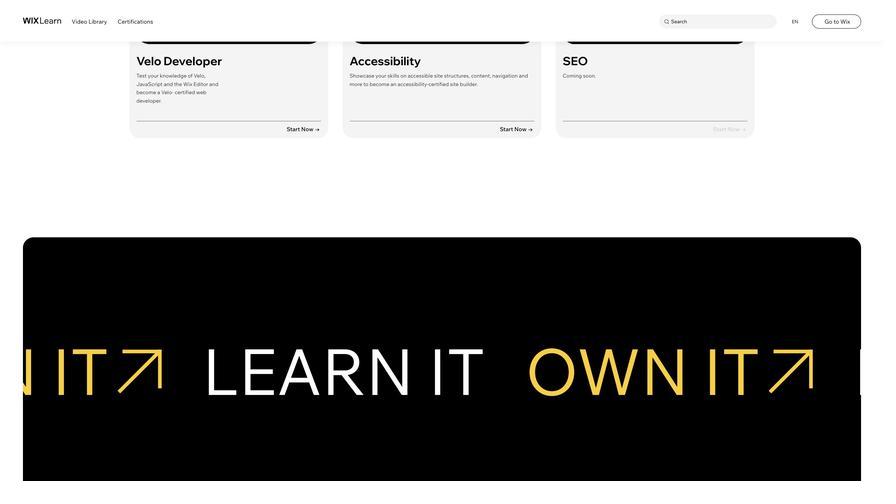 Task type: locate. For each thing, give the bounding box(es) containing it.
0 vertical spatial become
[[370, 81, 389, 87]]

1 start now → link from the left
[[287, 125, 321, 133]]

certified inside the showcase your skills on accessible site structures, content, navigation and more to become an accessibility-certified site builder.
[[429, 81, 449, 87]]

1 vertical spatial to
[[363, 81, 368, 87]]

1 horizontal spatial become
[[370, 81, 389, 87]]

builder.
[[460, 81, 478, 87]]

1 horizontal spatial your
[[376, 72, 386, 79]]

your
[[376, 72, 386, 79], [148, 72, 159, 79]]

→ for accessibility
[[528, 126, 533, 133]]

certified down the structures, on the right top of the page
[[429, 81, 449, 87]]

1 horizontal spatial and
[[209, 81, 218, 88]]

1 vertical spatial wix
[[183, 81, 192, 88]]

→
[[315, 126, 320, 133], [528, 126, 533, 133]]

1 horizontal spatial →
[[528, 126, 533, 133]]

content,
[[471, 72, 491, 79]]

learn
[[200, 331, 412, 411]]

0 vertical spatial to
[[834, 18, 839, 25]]

0 horizontal spatial certified
[[175, 89, 195, 96]]

own it
[[523, 331, 758, 411]]

developer
[[164, 54, 222, 68]]

1 start now → from the left
[[287, 126, 320, 133]]

your up javascript
[[148, 72, 159, 79]]

site down the structures, on the right top of the page
[[450, 81, 459, 87]]

0 horizontal spatial start now → link
[[287, 125, 321, 133]]

test
[[136, 72, 147, 79]]

structures,
[[444, 72, 470, 79]]

1 horizontal spatial wix
[[840, 18, 850, 25]]

2 horizontal spatial and
[[519, 72, 528, 79]]

1 horizontal spatial certified
[[429, 81, 449, 87]]

video library link
[[72, 18, 107, 25]]

to down showcase
[[363, 81, 368, 87]]

0 horizontal spatial start now →
[[287, 126, 320, 133]]

and up velo-
[[164, 81, 173, 88]]

learn it
[[200, 331, 483, 411]]

go to wix
[[825, 18, 850, 25]]

Search text field
[[669, 17, 775, 26]]

and right navigation
[[519, 72, 528, 79]]

1 it from the left
[[426, 331, 483, 411]]

1 horizontal spatial start now → link
[[500, 125, 535, 133]]

1 now from the left
[[301, 126, 313, 133]]

1 horizontal spatial start
[[500, 126, 513, 133]]

1 horizontal spatial start now →
[[500, 126, 533, 133]]

go
[[825, 18, 832, 25]]

2 your from the left
[[148, 72, 159, 79]]

go to wix link
[[812, 15, 861, 29]]

become left "an"
[[370, 81, 389, 87]]

certifications
[[118, 18, 153, 25]]

2 → from the left
[[528, 126, 533, 133]]

0 horizontal spatial now
[[301, 126, 313, 133]]

developer.
[[136, 97, 162, 104]]

showcase
[[350, 72, 374, 79]]

showcase your skills on accessible site structures, content, navigation and more to become an accessibility-certified site builder.
[[350, 72, 528, 87]]

wix
[[840, 18, 850, 25], [183, 81, 192, 88]]

now
[[301, 126, 313, 133], [514, 126, 527, 133]]

become up developer. in the top left of the page
[[136, 89, 156, 96]]

0 horizontal spatial →
[[315, 126, 320, 133]]

and right editor
[[209, 81, 218, 88]]

1 → from the left
[[315, 126, 320, 133]]

0 horizontal spatial your
[[148, 72, 159, 79]]

2 start from the left
[[500, 126, 513, 133]]

1 horizontal spatial to
[[834, 18, 839, 25]]

it for own it
[[701, 331, 758, 411]]

more
[[350, 81, 362, 87]]

own
[[523, 331, 687, 411]]

velo developer
[[136, 54, 222, 68]]

en button
[[788, 15, 802, 29]]

start for velo developer
[[287, 126, 300, 133]]

menu bar
[[0, 0, 884, 42]]

it
[[426, 331, 483, 411], [701, 331, 758, 411]]

certified
[[429, 81, 449, 87], [175, 89, 195, 96]]

an
[[391, 81, 396, 87]]

site
[[434, 72, 443, 79], [450, 81, 459, 87]]

1 vertical spatial certified
[[175, 89, 195, 96]]

2 it from the left
[[701, 331, 758, 411]]

0 vertical spatial wix
[[840, 18, 850, 25]]

your for velo developer
[[148, 72, 159, 79]]

wix right go
[[840, 18, 850, 25]]

0 horizontal spatial to
[[363, 81, 368, 87]]

accessibility
[[350, 54, 421, 68]]

0 vertical spatial site
[[434, 72, 443, 79]]

your left skills
[[376, 72, 386, 79]]

0 horizontal spatial it
[[426, 331, 483, 411]]

certified down the
[[175, 89, 195, 96]]

certified inside test your knowledge of velo, javascript and the wix editor and become a velo- certified web developer.
[[175, 89, 195, 96]]

1 horizontal spatial it
[[701, 331, 758, 411]]

site right 'accessible'
[[434, 72, 443, 79]]

skills
[[388, 72, 399, 79]]

library
[[89, 18, 107, 25]]

velo-
[[161, 89, 174, 96]]

your inside test your knowledge of velo, javascript and the wix editor and become a velo- certified web developer.
[[148, 72, 159, 79]]

knowledge
[[160, 72, 187, 79]]

0 vertical spatial certified
[[429, 81, 449, 87]]

0 horizontal spatial wix
[[183, 81, 192, 88]]

wix down of
[[183, 81, 192, 88]]

and
[[519, 72, 528, 79], [164, 81, 173, 88], [209, 81, 218, 88]]

start now → link
[[287, 125, 321, 133], [500, 125, 535, 133]]

1 horizontal spatial site
[[450, 81, 459, 87]]

start
[[287, 126, 300, 133], [500, 126, 513, 133]]

menu bar containing video library
[[0, 0, 884, 42]]

1 vertical spatial become
[[136, 89, 156, 96]]

2 start now → link from the left
[[500, 125, 535, 133]]

start now → link for accessibility
[[500, 125, 535, 133]]

0 horizontal spatial start
[[287, 126, 300, 133]]

start now →
[[287, 126, 320, 133], [500, 126, 533, 133]]

to
[[834, 18, 839, 25], [363, 81, 368, 87]]

2 start now → from the left
[[500, 126, 533, 133]]

1 horizontal spatial now
[[514, 126, 527, 133]]

0 horizontal spatial become
[[136, 89, 156, 96]]

1 start from the left
[[287, 126, 300, 133]]

to inside the showcase your skills on accessible site structures, content, navigation and more to become an accessibility-certified site builder.
[[363, 81, 368, 87]]

your inside the showcase your skills on accessible site structures, content, navigation and more to become an accessibility-certified site builder.
[[376, 72, 386, 79]]

become
[[370, 81, 389, 87], [136, 89, 156, 96]]

to right go
[[834, 18, 839, 25]]

editor
[[193, 81, 208, 88]]

2 now from the left
[[514, 126, 527, 133]]

1 your from the left
[[376, 72, 386, 79]]



Task type: describe. For each thing, give the bounding box(es) containing it.
and inside the showcase your skills on accessible site structures, content, navigation and more to become an accessibility-certified site builder.
[[519, 72, 528, 79]]

test your knowledge of velo, javascript and the wix editor and become a velo- certified web developer.
[[136, 72, 218, 104]]

navigation
[[492, 72, 518, 79]]

soon.
[[583, 72, 596, 79]]

accessibility-
[[398, 81, 429, 87]]

now for accessibility
[[514, 126, 527, 133]]

start now → for velo developer
[[287, 126, 320, 133]]

certifications link
[[118, 18, 153, 25]]

of
[[188, 72, 193, 79]]

coming soon.
[[563, 72, 596, 79]]

0 horizontal spatial site
[[434, 72, 443, 79]]

become inside test your knowledge of velo, javascript and the wix editor and become a velo- certified web developer.
[[136, 89, 156, 96]]

0 horizontal spatial and
[[164, 81, 173, 88]]

on
[[400, 72, 407, 79]]

accessibility link
[[350, 54, 421, 68]]

seo
[[563, 54, 588, 68]]

to inside menu bar
[[834, 18, 839, 25]]

become inside the showcase your skills on accessible site structures, content, navigation and more to become an accessibility-certified site builder.
[[370, 81, 389, 87]]

start now → link for velo developer
[[287, 125, 321, 133]]

velo,
[[194, 72, 206, 79]]

javascript
[[136, 81, 163, 88]]

start now → for accessibility
[[500, 126, 533, 133]]

accessible
[[408, 72, 433, 79]]

a
[[157, 89, 160, 96]]

video
[[72, 18, 87, 25]]

your for accessibility
[[376, 72, 386, 79]]

→ for velo developer
[[315, 126, 320, 133]]

wix inside test your knowledge of velo, javascript and the wix editor and become a velo- certified web developer.
[[183, 81, 192, 88]]

the
[[174, 81, 182, 88]]

web
[[196, 89, 206, 96]]

en
[[792, 19, 798, 24]]

it for learn it
[[426, 331, 483, 411]]

now for velo developer
[[301, 126, 313, 133]]

video library
[[72, 18, 107, 25]]

velo
[[136, 54, 161, 68]]

start for accessibility
[[500, 126, 513, 133]]

1 vertical spatial site
[[450, 81, 459, 87]]

coming
[[563, 72, 582, 79]]

velo developer link
[[136, 54, 222, 68]]



Task type: vqa. For each thing, say whether or not it's contained in the screenshot.
second the Start from the right
yes



